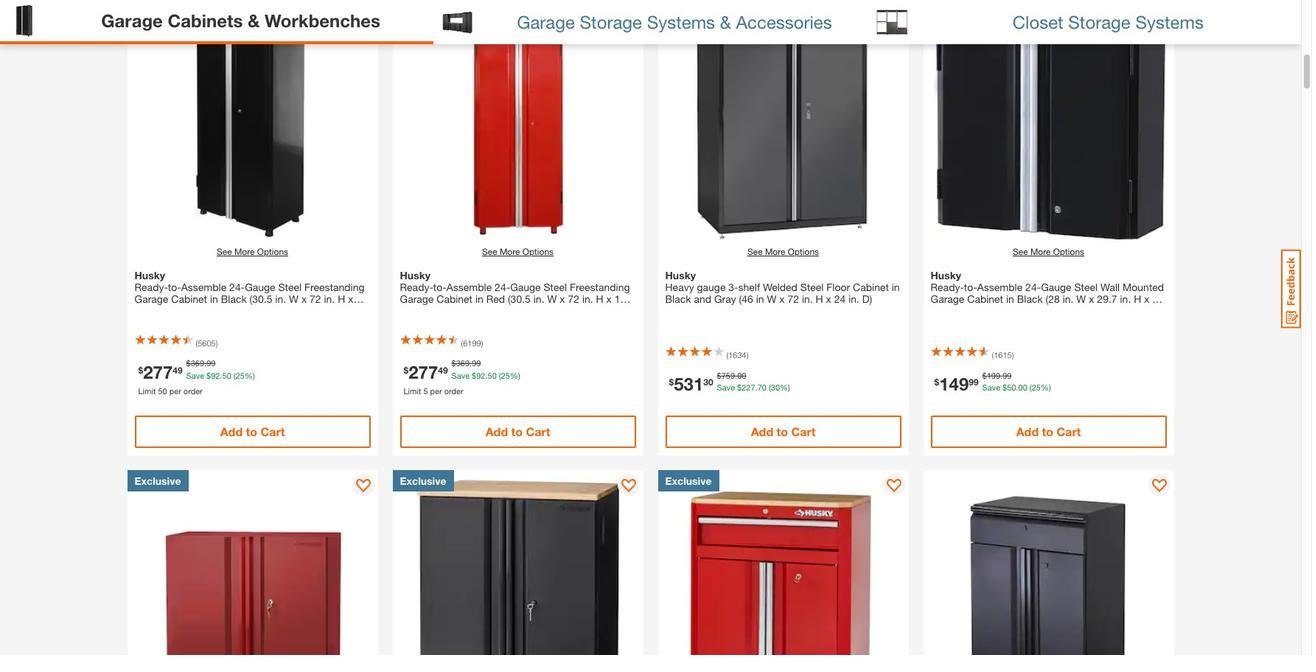 Task type: vqa. For each thing, say whether or not it's contained in the screenshot.
right Available Shipping image
no



Task type: locate. For each thing, give the bounding box(es) containing it.
.
[[204, 358, 207, 368], [470, 358, 472, 368], [220, 370, 222, 380], [485, 370, 488, 380], [735, 370, 737, 380], [1000, 370, 1003, 380], [755, 383, 758, 392], [1016, 383, 1018, 392]]

1 horizontal spatial &
[[720, 11, 731, 32]]

70
[[758, 383, 767, 392]]

1 369 from the left
[[191, 358, 204, 368]]

more up welded
[[765, 246, 786, 257]]

) up 227
[[747, 350, 748, 360]]

gauge inside husky ready-to-assemble 24-gauge steel wall mounted garage cabinet in black (28 in. w x 29.7 in. h x 12 in. d)
[[1041, 281, 1072, 293]]

1 horizontal spatial (30.5
[[508, 293, 531, 305]]

1 husky from the left
[[135, 269, 165, 282]]

1 horizontal spatial freestanding
[[570, 281, 630, 293]]

) up $ 277 49 $ 369 . 99 save $ 92 . 50 ( 25 %) limit 5 per order at the bottom left
[[481, 338, 483, 348]]

1 horizontal spatial assemble
[[447, 281, 492, 293]]

0 horizontal spatial 18.3
[[135, 304, 155, 317]]

1 freestanding from the left
[[304, 281, 365, 293]]

husky
[[135, 269, 165, 282], [400, 269, 431, 282], [665, 269, 696, 282], [931, 269, 961, 282]]

gauge
[[245, 281, 275, 293], [510, 281, 541, 293], [1041, 281, 1072, 293]]

add to cart for black
[[220, 425, 285, 439]]

assemble inside husky ready-to-assemble 24-gauge steel wall mounted garage cabinet in black (28 in. w x 29.7 in. h x 12 in. d)
[[977, 281, 1023, 293]]

277 for husky ready-to-assemble 24-gauge steel freestanding garage cabinet in black (30.5 in. w x 72 in. h x 18.3 in. d)
[[143, 362, 173, 382]]

see for black
[[217, 246, 232, 257]]

garage
[[101, 10, 163, 31], [517, 11, 575, 32], [135, 293, 168, 305], [400, 293, 434, 305], [931, 293, 965, 305]]

0 horizontal spatial black
[[221, 293, 247, 305]]

cabinet up 5605
[[171, 293, 207, 305]]

3 add to cart from the left
[[751, 425, 816, 439]]

%) for $ 277 49 $ 369 . 99 save $ 92 . 50 ( 25 %) limit 5 per order
[[510, 370, 520, 380]]

99 inside $ 277 49 $ 369 . 99 save $ 92 . 50 ( 25 %) limit 5 per order
[[472, 358, 481, 368]]

49 inside $ 277 49 $ 369 . 99 save $ 92 . 50 ( 25 %) limit 5 per order
[[438, 364, 448, 375]]

1 (30.5 from the left
[[250, 293, 272, 305]]

d) inside husky ready-to-assemble 24-gauge steel freestanding garage cabinet in red (30.5 in. w x 72 in. h x 18.3 in. d)
[[414, 304, 424, 317]]

0 vertical spatial 00
[[737, 370, 746, 380]]

see more options link up husky ready-to-assemble 24-gauge steel wall mounted garage cabinet in black (28 in. w x 29.7 in. h x 12 in. d)
[[1013, 245, 1085, 259]]

order for black
[[183, 386, 203, 396]]

3 see more options from the left
[[747, 246, 819, 257]]

assemble up 6199
[[447, 281, 492, 293]]

2 x from the left
[[348, 293, 353, 305]]

2 horizontal spatial 24-
[[1026, 281, 1041, 293]]

cabinet inside husky ready-to-assemble 24-gauge steel freestanding garage cabinet in red (30.5 in. w x 72 in. h x 18.3 in. d)
[[437, 293, 473, 305]]

see more options up husky ready-to-assemble 24-gauge steel freestanding garage cabinet in black (30.5 in. w x 72 in. h x 18.3 in. d)
[[217, 246, 288, 257]]

%) inside $ 277 49 $ 369 . 99 save $ 92 . 50 ( 25 %) limit 50 per order
[[245, 370, 255, 380]]

3 cart from the left
[[791, 425, 816, 439]]

& inside "button"
[[720, 11, 731, 32]]

steel inside husky ready-to-assemble 24-gauge steel freestanding garage cabinet in black (30.5 in. w x 72 in. h x 18.3 in. d)
[[278, 281, 302, 293]]

0 horizontal spatial display image
[[356, 479, 370, 494]]

1 vertical spatial 00
[[1018, 383, 1028, 392]]

to- inside husky ready-to-assemble 24-gauge steel freestanding garage cabinet in red (30.5 in. w x 72 in. h x 18.3 in. d)
[[433, 281, 447, 293]]

assemble up 5605
[[181, 281, 227, 293]]

1 exclusive from the left
[[135, 475, 181, 487]]

00
[[737, 370, 746, 380], [1018, 383, 1028, 392]]

gray
[[714, 293, 736, 305]]

2 assemble from the left
[[447, 281, 492, 293]]

freestanding inside husky ready-to-assemble 24-gauge steel freestanding garage cabinet in red (30.5 in. w x 72 in. h x 18.3 in. d)
[[570, 281, 630, 293]]

) up $ 277 49 $ 369 . 99 save $ 92 . 50 ( 25 %) limit 50 per order
[[216, 338, 218, 348]]

5
[[423, 386, 428, 396]]

garage inside button
[[101, 10, 163, 31]]

2 limit from the left
[[404, 386, 421, 396]]

24-
[[229, 281, 245, 293], [495, 281, 510, 293], [1026, 281, 1041, 293]]

husky for ready-to-assemble 24-gauge steel freestanding garage cabinet in red (30.5 in. w x 72 in. h x 18.3 in. d)
[[400, 269, 431, 282]]

cart
[[261, 425, 285, 439], [526, 425, 550, 439], [791, 425, 816, 439], [1057, 425, 1081, 439]]

3 steel from the left
[[800, 281, 824, 293]]

18.3 inside husky ready-to-assemble 24-gauge steel freestanding garage cabinet in red (30.5 in. w x 72 in. h x 18.3 in. d)
[[615, 293, 635, 305]]

systems
[[647, 11, 715, 32], [1136, 11, 1204, 32]]

2 add to cart button from the left
[[400, 416, 636, 448]]

%) inside $ 149 99 $ 199 . 99 save $ 50 . 00 ( 25 %)
[[1041, 383, 1051, 392]]

see more options up husky ready-to-assemble 24-gauge steel wall mounted garage cabinet in black (28 in. w x 29.7 in. h x 12 in. d)
[[1013, 246, 1085, 257]]

72
[[310, 293, 321, 305], [568, 293, 579, 305], [788, 293, 799, 305]]

72 inside husky ready-to-assemble 24-gauge steel freestanding garage cabinet in red (30.5 in. w x 72 in. h x 18.3 in. d)
[[568, 293, 579, 305]]

50 inside $ 277 49 $ 369 . 99 save $ 92 . 50 ( 25 %) limit 5 per order
[[488, 370, 497, 380]]

00 inside $ 149 99 $ 199 . 99 save $ 50 . 00 ( 25 %)
[[1018, 383, 1028, 392]]

per for husky ready-to-assemble 24-gauge steel freestanding garage cabinet in black (30.5 in. w x 72 in. h x 18.3 in. d)
[[169, 386, 181, 396]]

save down ( 6199 )
[[452, 370, 470, 380]]

0 horizontal spatial &
[[248, 10, 260, 31]]

0 horizontal spatial 369
[[191, 358, 204, 368]]

add down $ 149 99 $ 199 . 99 save $ 50 . 00 ( 25 %)
[[1016, 425, 1039, 439]]

assemble for black
[[181, 281, 227, 293]]

see more options
[[217, 246, 288, 257], [482, 246, 554, 257], [747, 246, 819, 257], [1013, 246, 1085, 257]]

h inside husky ready-to-assemble 24-gauge steel wall mounted garage cabinet in black (28 in. w x 29.7 in. h x 12 in. d)
[[1134, 293, 1141, 305]]

more for black
[[234, 246, 255, 257]]

18.3
[[615, 293, 635, 305], [135, 304, 155, 317]]

1 horizontal spatial per
[[430, 386, 442, 396]]

black
[[221, 293, 247, 305], [665, 293, 691, 305], [1017, 293, 1043, 305]]

3 add to cart button from the left
[[665, 416, 901, 448]]

&
[[248, 10, 260, 31], [720, 11, 731, 32]]

0 horizontal spatial to-
[[168, 281, 181, 293]]

storage inside button
[[1068, 11, 1131, 32]]

2 horizontal spatial display image
[[887, 479, 901, 494]]

to-
[[168, 281, 181, 293], [433, 281, 447, 293], [964, 281, 977, 293]]

husky inside husky ready-to-assemble 24-gauge steel freestanding garage cabinet in red (30.5 in. w x 72 in. h x 18.3 in. d)
[[400, 269, 431, 282]]

277 inside $ 277 49 $ 369 . 99 save $ 92 . 50 ( 25 %) limit 50 per order
[[143, 362, 173, 382]]

per inside $ 277 49 $ 369 . 99 save $ 92 . 50 ( 25 %) limit 50 per order
[[169, 386, 181, 396]]

save down 199
[[982, 383, 1000, 392]]

25
[[236, 370, 245, 380], [501, 370, 510, 380], [1032, 383, 1041, 392]]

369 inside $ 277 49 $ 369 . 99 save $ 92 . 50 ( 25 %) limit 50 per order
[[191, 358, 204, 368]]

2 horizontal spatial gauge
[[1041, 281, 1072, 293]]

more up husky ready-to-assemble 24-gauge steel freestanding garage cabinet in black (30.5 in. w x 72 in. h x 18.3 in. d)
[[234, 246, 255, 257]]

1 x from the left
[[301, 293, 307, 305]]

1 horizontal spatial 18.3
[[615, 293, 635, 305]]

49
[[173, 364, 183, 375], [438, 364, 448, 375]]

see
[[217, 246, 232, 257], [482, 246, 497, 257], [747, 246, 763, 257], [1013, 246, 1028, 257]]

3 exclusive from the left
[[665, 475, 712, 487]]

shelf
[[738, 281, 760, 293]]

in right (46
[[756, 293, 764, 305]]

more up husky ready-to-assemble 24-gauge steel wall mounted garage cabinet in black (28 in. w x 29.7 in. h x 12 in. d)
[[1031, 246, 1051, 257]]

0 horizontal spatial freestanding
[[304, 281, 365, 293]]

2 exclusive from the left
[[400, 475, 446, 487]]

1 cart from the left
[[261, 425, 285, 439]]

( 1615 )
[[992, 350, 1014, 360]]

369 for black
[[191, 358, 204, 368]]

3 w from the left
[[767, 293, 777, 305]]

%)
[[245, 370, 255, 380], [510, 370, 520, 380], [780, 383, 790, 392], [1041, 383, 1051, 392]]

2 freestanding from the left
[[570, 281, 630, 293]]

92 inside $ 277 49 $ 369 . 99 save $ 92 . 50 ( 25 %) limit 5 per order
[[476, 370, 485, 380]]

92 for red
[[476, 370, 485, 380]]

49 inside $ 277 49 $ 369 . 99 save $ 92 . 50 ( 25 %) limit 50 per order
[[173, 364, 183, 375]]

4 steel from the left
[[1075, 281, 1098, 293]]

display image
[[356, 479, 370, 494], [621, 479, 636, 494], [887, 479, 901, 494]]

0 horizontal spatial 277
[[143, 362, 173, 382]]

0 horizontal spatial exclusive
[[135, 475, 181, 487]]

3 to- from the left
[[964, 281, 977, 293]]

2 black from the left
[[665, 293, 691, 305]]

30 left 759
[[703, 376, 713, 387]]

1 to- from the left
[[168, 281, 181, 293]]

1 steel from the left
[[278, 281, 302, 293]]

30
[[703, 376, 713, 387], [771, 383, 780, 392]]

husky inside husky ready-to-assemble 24-gauge steel wall mounted garage cabinet in black (28 in. w x 29.7 in. h x 12 in. d)
[[931, 269, 961, 282]]

2 horizontal spatial black
[[1017, 293, 1043, 305]]

2 ready- from the left
[[400, 281, 433, 293]]

2 to from the left
[[511, 425, 523, 439]]

cabinet left red
[[437, 293, 473, 305]]

husky for heavy gauge 3-shelf welded steel floor cabinet in black and gray (46 in w x 72 in. h x 24 in. d)
[[665, 269, 696, 282]]

gauge inside husky ready-to-assemble 24-gauge steel freestanding garage cabinet in black (30.5 in. w x 72 in. h x 18.3 in. d)
[[245, 281, 275, 293]]

99 down 6199
[[472, 358, 481, 368]]

24- inside husky ready-to-assemble 24-gauge steel freestanding garage cabinet in black (30.5 in. w x 72 in. h x 18.3 in. d)
[[229, 281, 245, 293]]

0 horizontal spatial systems
[[647, 11, 715, 32]]

72 inside husky ready-to-assemble 24-gauge steel freestanding garage cabinet in black (30.5 in. w x 72 in. h x 18.3 in. d)
[[310, 293, 321, 305]]

1 horizontal spatial exclusive
[[400, 475, 446, 487]]

2 horizontal spatial 25
[[1032, 383, 1041, 392]]

25 inside $ 149 99 $ 199 . 99 save $ 50 . 00 ( 25 %)
[[1032, 383, 1041, 392]]

50
[[222, 370, 231, 380], [488, 370, 497, 380], [1007, 383, 1016, 392], [158, 386, 167, 396]]

2 display image from the left
[[621, 479, 636, 494]]

$ 277 49 $ 369 . 99 save $ 92 . 50 ( 25 %) limit 50 per order
[[138, 358, 255, 396]]

1 49 from the left
[[173, 364, 183, 375]]

99 right 199
[[1003, 370, 1012, 380]]

ready-to-assemble 24-gauge steel freestanding garage cabinet in black (30.5 in. w x 72 in. h x 18.3 in. d) image
[[127, 0, 378, 242]]

2 49 from the left
[[438, 364, 448, 375]]

see more options link up husky ready-to-assemble 24-gauge steel freestanding garage cabinet in red (30.5 in. w x 72 in. h x 18.3 in. d)
[[482, 245, 554, 259]]

( inside $ 149 99 $ 199 . 99 save $ 50 . 00 ( 25 %)
[[1030, 383, 1032, 392]]

gauge for in
[[1041, 281, 1072, 293]]

3 see from the left
[[747, 246, 763, 257]]

1 horizontal spatial ready-
[[400, 281, 433, 293]]

0 horizontal spatial (30.5
[[250, 293, 272, 305]]

1 limit from the left
[[138, 386, 156, 396]]

order inside $ 277 49 $ 369 . 99 save $ 92 . 50 ( 25 %) limit 50 per order
[[183, 386, 203, 396]]

cart for black
[[261, 425, 285, 439]]

0 horizontal spatial 25
[[236, 370, 245, 380]]

2 systems from the left
[[1136, 11, 1204, 32]]

(46
[[739, 293, 753, 305]]

1 w from the left
[[289, 293, 299, 305]]

save inside $ 149 99 $ 199 . 99 save $ 50 . 00 ( 25 %)
[[982, 383, 1000, 392]]

cart for and
[[791, 425, 816, 439]]

freestanding inside husky ready-to-assemble 24-gauge steel freestanding garage cabinet in black (30.5 in. w x 72 in. h x 18.3 in. d)
[[304, 281, 365, 293]]

per for husky ready-to-assemble 24-gauge steel freestanding garage cabinet in red (30.5 in. w x 72 in. h x 18.3 in. d)
[[430, 386, 442, 396]]

1 horizontal spatial 25
[[501, 370, 510, 380]]

1 92 from the left
[[211, 370, 220, 380]]

order inside $ 277 49 $ 369 . 99 save $ 92 . 50 ( 25 %) limit 5 per order
[[444, 386, 463, 396]]

0 horizontal spatial 72
[[310, 293, 321, 305]]

3 24- from the left
[[1026, 281, 1041, 293]]

1 see more options link from the left
[[217, 245, 288, 259]]

more up husky ready-to-assemble 24-gauge steel freestanding garage cabinet in red (30.5 in. w x 72 in. h x 18.3 in. d)
[[500, 246, 520, 257]]

2 24- from the left
[[495, 281, 510, 293]]

30 right '70'
[[771, 383, 780, 392]]

in left red
[[475, 293, 483, 305]]

see up husky ready-to-assemble 24-gauge steel freestanding garage cabinet in black (30.5 in. w x 72 in. h x 18.3 in. d)
[[217, 246, 232, 257]]

gauge for red
[[510, 281, 541, 293]]

see more options link up husky heavy gauge 3-shelf welded steel floor cabinet in black and gray (46 in w x 72 in. h x 24 in. d)
[[747, 245, 819, 259]]

1 more from the left
[[234, 246, 255, 257]]

1 horizontal spatial limit
[[404, 386, 421, 396]]

0 horizontal spatial 00
[[737, 370, 746, 380]]

49 for ready-to-assemble 24-gauge steel freestanding garage cabinet in black (30.5 in. w x 72 in. h x 18.3 in. d)
[[173, 364, 183, 375]]

2 horizontal spatial exclusive
[[665, 475, 712, 487]]

steel for red
[[544, 281, 567, 293]]

1 ready- from the left
[[135, 281, 168, 293]]

1 horizontal spatial order
[[444, 386, 463, 396]]

0 horizontal spatial 30
[[703, 376, 713, 387]]

2 horizontal spatial ready-
[[931, 281, 964, 293]]

531
[[674, 374, 703, 394]]

25 inside $ 277 49 $ 369 . 99 save $ 92 . 50 ( 25 %) limit 50 per order
[[236, 370, 245, 380]]

369 down 6199
[[456, 358, 470, 368]]

4 see more options link from the left
[[1013, 245, 1085, 259]]

add to cart button for red
[[400, 416, 636, 448]]

d) inside husky heavy gauge 3-shelf welded steel floor cabinet in black and gray (46 in w x 72 in. h x 24 in. d)
[[862, 293, 872, 305]]

husky ready-to-assemble 24-gauge steel wall mounted garage cabinet in black (28 in. w x 29.7 in. h x 12 in. d)
[[931, 269, 1164, 317]]

freestanding
[[304, 281, 365, 293], [570, 281, 630, 293]]

to- inside husky ready-to-assemble 24-gauge steel wall mounted garage cabinet in black (28 in. w x 29.7 in. h x 12 in. d)
[[964, 281, 977, 293]]

add
[[220, 425, 243, 439], [486, 425, 508, 439], [751, 425, 773, 439], [1016, 425, 1039, 439]]

ready-
[[135, 281, 168, 293], [400, 281, 433, 293], [931, 281, 964, 293]]

3 black from the left
[[1017, 293, 1043, 305]]

3 72 from the left
[[788, 293, 799, 305]]

2 options from the left
[[523, 246, 554, 257]]

closet
[[1013, 11, 1064, 32]]

save down 759
[[717, 383, 735, 392]]

1 add to cart from the left
[[220, 425, 285, 439]]

199
[[987, 370, 1000, 380]]

see up shelf
[[747, 246, 763, 257]]

369 inside $ 277 49 $ 369 . 99 save $ 92 . 50 ( 25 %) limit 5 per order
[[456, 358, 470, 368]]

w
[[289, 293, 299, 305], [547, 293, 557, 305], [767, 293, 777, 305], [1077, 293, 1086, 305]]

)
[[216, 338, 218, 348], [481, 338, 483, 348], [747, 350, 748, 360], [1012, 350, 1014, 360]]

0 horizontal spatial order
[[183, 386, 203, 396]]

3 assemble from the left
[[977, 281, 1023, 293]]

24- inside husky ready-to-assemble 24-gauge steel wall mounted garage cabinet in black (28 in. w x 29.7 in. h x 12 in. d)
[[1026, 281, 1041, 293]]

2 cart from the left
[[526, 425, 550, 439]]

display image for heavy duty welded 20-gauge steel wall mounted garage cabinet in red (28 in. w x 22 in. h x 14 in. d) image
[[356, 479, 370, 494]]

99
[[207, 358, 216, 368], [472, 358, 481, 368], [1003, 370, 1012, 380], [969, 376, 979, 387]]

3 more from the left
[[765, 246, 786, 257]]

1 horizontal spatial 277
[[409, 362, 438, 382]]

3 husky from the left
[[665, 269, 696, 282]]

24
[[834, 293, 846, 305]]

99 inside $ 277 49 $ 369 . 99 save $ 92 . 50 ( 25 %) limit 50 per order
[[207, 358, 216, 368]]

1 see more options from the left
[[217, 246, 288, 257]]

to- for ready-to-assemble 24-gauge steel freestanding garage cabinet in black (30.5 in. w x 72 in. h x 18.3 in. d)
[[168, 281, 181, 293]]

in.
[[275, 293, 286, 305], [324, 293, 335, 305], [534, 293, 544, 305], [582, 293, 593, 305], [802, 293, 813, 305], [849, 293, 860, 305], [1063, 293, 1074, 305], [1120, 293, 1131, 305], [157, 304, 168, 317], [400, 304, 411, 317], [931, 304, 942, 317]]

2 horizontal spatial 72
[[788, 293, 799, 305]]

759
[[722, 370, 735, 380]]

ready- inside husky ready-to-assemble 24-gauge steel wall mounted garage cabinet in black (28 in. w x 29.7 in. h x 12 in. d)
[[931, 281, 964, 293]]

( inside $ 277 49 $ 369 . 99 save $ 92 . 50 ( 25 %) limit 5 per order
[[499, 370, 501, 380]]

options
[[257, 246, 288, 257], [523, 246, 554, 257], [788, 246, 819, 257], [1053, 246, 1085, 257]]

0 horizontal spatial 24-
[[229, 281, 245, 293]]

limit for husky ready-to-assemble 24-gauge steel freestanding garage cabinet in black (30.5 in. w x 72 in. h x 18.3 in. d)
[[138, 386, 156, 396]]

black inside husky ready-to-assemble 24-gauge steel wall mounted garage cabinet in black (28 in. w x 29.7 in. h x 12 in. d)
[[1017, 293, 1043, 305]]

2 92 from the left
[[476, 370, 485, 380]]

0 horizontal spatial gauge
[[245, 281, 275, 293]]

options for black
[[257, 246, 288, 257]]

92
[[211, 370, 220, 380], [476, 370, 485, 380]]

1 horizontal spatial storage
[[1068, 11, 1131, 32]]

1 horizontal spatial gauge
[[510, 281, 541, 293]]

closet storage systems image
[[875, 6, 908, 39]]

92 inside $ 277 49 $ 369 . 99 save $ 92 . 50 ( 25 %) limit 50 per order
[[211, 370, 220, 380]]

0 horizontal spatial limit
[[138, 386, 156, 396]]

add for and
[[751, 425, 773, 439]]

( 5605 )
[[196, 338, 218, 348]]

277 inside $ 277 49 $ 369 . 99 save $ 92 . 50 ( 25 %) limit 5 per order
[[409, 362, 438, 382]]

to
[[246, 425, 257, 439], [511, 425, 523, 439], [777, 425, 788, 439], [1042, 425, 1054, 439]]

1 add to cart button from the left
[[135, 416, 370, 448]]

storage
[[580, 11, 642, 32], [1068, 11, 1131, 32]]

4 see from the left
[[1013, 246, 1028, 257]]

2 (30.5 from the left
[[508, 293, 531, 305]]

more
[[234, 246, 255, 257], [500, 246, 520, 257], [765, 246, 786, 257], [1031, 246, 1051, 257]]

in
[[892, 281, 900, 293], [210, 293, 218, 305], [475, 293, 483, 305], [756, 293, 764, 305], [1006, 293, 1014, 305]]

3 ready- from the left
[[931, 281, 964, 293]]

h inside husky heavy gauge 3-shelf welded steel floor cabinet in black and gray (46 in w x 72 in. h x 24 in. d)
[[816, 293, 823, 305]]

1 order from the left
[[183, 386, 203, 396]]

2 h from the left
[[596, 293, 604, 305]]

limit inside $ 277 49 $ 369 . 99 save $ 92 . 50 ( 25 %) limit 50 per order
[[138, 386, 156, 396]]

1 add from the left
[[220, 425, 243, 439]]

2 horizontal spatial to-
[[964, 281, 977, 293]]

in left (28
[[1006, 293, 1014, 305]]

save for $ 531 30 $ 759 . 00 save $ 227 . 70 ( 30 %)
[[717, 383, 735, 392]]

garage inside husky ready-to-assemble 24-gauge steel freestanding garage cabinet in red (30.5 in. w x 72 in. h x 18.3 in. d)
[[400, 293, 434, 305]]

2 husky from the left
[[400, 269, 431, 282]]

277
[[143, 362, 173, 382], [409, 362, 438, 382]]

exclusive for ready-to-assemble 24-gauge steel 1-drawer 2-door garage base cabinet in red (28 in. w x 32.8 in. h x 18.3 in. d) image
[[665, 475, 712, 487]]

to for red
[[511, 425, 523, 439]]

save
[[186, 370, 204, 380], [452, 370, 470, 380], [717, 383, 735, 392], [982, 383, 1000, 392]]

closet storage systems button
[[867, 0, 1301, 44]]

00 inside $ 531 30 $ 759 . 00 save $ 227 . 70 ( 30 %)
[[737, 370, 746, 380]]

2 see from the left
[[482, 246, 497, 257]]

order
[[183, 386, 203, 396], [444, 386, 463, 396]]

12
[[1153, 293, 1164, 305]]

369 down 5605
[[191, 358, 204, 368]]

2 see more options from the left
[[482, 246, 554, 257]]

h inside husky ready-to-assemble 24-gauge steel freestanding garage cabinet in black (30.5 in. w x 72 in. h x 18.3 in. d)
[[338, 293, 345, 305]]

6199
[[463, 338, 481, 348]]

$
[[186, 358, 191, 368], [452, 358, 456, 368], [138, 364, 143, 375], [404, 364, 409, 375], [206, 370, 211, 380], [472, 370, 476, 380], [717, 370, 722, 380], [982, 370, 987, 380], [669, 376, 674, 387], [934, 376, 939, 387], [737, 383, 742, 392], [1003, 383, 1007, 392]]

heavy
[[665, 281, 694, 293]]

save for $ 149 99 $ 199 . 99 save $ 50 . 00 ( 25 %)
[[982, 383, 1000, 392]]

92 down 5605
[[211, 370, 220, 380]]

4 h from the left
[[1134, 293, 1141, 305]]

2 369 from the left
[[456, 358, 470, 368]]

72 inside husky heavy gauge 3-shelf welded steel floor cabinet in black and gray (46 in w x 72 in. h x 24 in. d)
[[788, 293, 799, 305]]

25 inside $ 277 49 $ 369 . 99 save $ 92 . 50 ( 25 %) limit 5 per order
[[501, 370, 510, 380]]

2 storage from the left
[[1068, 11, 1131, 32]]

2 add to cart from the left
[[486, 425, 550, 439]]

exclusive
[[135, 475, 181, 487], [400, 475, 446, 487], [665, 475, 712, 487]]

assemble inside husky ready-to-assemble 24-gauge steel freestanding garage cabinet in red (30.5 in. w x 72 in. h x 18.3 in. d)
[[447, 281, 492, 293]]

add down $ 277 49 $ 369 . 99 save $ 92 . 50 ( 25 %) limit 5 per order at the bottom left
[[486, 425, 508, 439]]

save inside $ 277 49 $ 369 . 99 save $ 92 . 50 ( 25 %) limit 50 per order
[[186, 370, 204, 380]]

assemble inside husky ready-to-assemble 24-gauge steel freestanding garage cabinet in black (30.5 in. w x 72 in. h x 18.3 in. d)
[[181, 281, 227, 293]]

cabinet right floor
[[853, 281, 889, 293]]

0 horizontal spatial 49
[[173, 364, 183, 375]]

husky inside husky heavy gauge 3-shelf welded steel floor cabinet in black and gray (46 in w x 72 in. h x 24 in. d)
[[665, 269, 696, 282]]

per inside $ 277 49 $ 369 . 99 save $ 92 . 50 ( 25 %) limit 5 per order
[[430, 386, 442, 396]]

h
[[338, 293, 345, 305], [596, 293, 604, 305], [816, 293, 823, 305], [1134, 293, 1141, 305]]

save inside $ 277 49 $ 369 . 99 save $ 92 . 50 ( 25 %) limit 5 per order
[[452, 370, 470, 380]]

to for and
[[777, 425, 788, 439]]

see up red
[[482, 246, 497, 257]]

storage for closet
[[1068, 11, 1131, 32]]

1 horizontal spatial systems
[[1136, 11, 1204, 32]]

(30.5
[[250, 293, 272, 305], [508, 293, 531, 305]]

gauge inside husky ready-to-assemble 24-gauge steel freestanding garage cabinet in red (30.5 in. w x 72 in. h x 18.3 in. d)
[[510, 281, 541, 293]]

1 horizontal spatial to-
[[433, 281, 447, 293]]

00 right 149
[[1018, 383, 1028, 392]]

3 add from the left
[[751, 425, 773, 439]]

w inside husky ready-to-assemble 24-gauge steel freestanding garage cabinet in black (30.5 in. w x 72 in. h x 18.3 in. d)
[[289, 293, 299, 305]]

25 for black
[[236, 370, 245, 380]]

d)
[[862, 293, 872, 305], [171, 304, 181, 317], [414, 304, 424, 317], [945, 304, 954, 317]]

ready- inside husky ready-to-assemble 24-gauge steel freestanding garage cabinet in black (30.5 in. w x 72 in. h x 18.3 in. d)
[[135, 281, 168, 293]]

227
[[742, 383, 755, 392]]

in inside husky ready-to-assemble 24-gauge steel wall mounted garage cabinet in black (28 in. w x 29.7 in. h x 12 in. d)
[[1006, 293, 1014, 305]]

(
[[196, 338, 198, 348], [461, 338, 463, 348], [727, 350, 728, 360], [992, 350, 994, 360], [234, 370, 236, 380], [499, 370, 501, 380], [769, 383, 771, 392], [1030, 383, 1032, 392]]

add down $ 277 49 $ 369 . 99 save $ 92 . 50 ( 25 %) limit 50 per order
[[220, 425, 243, 439]]

assemble
[[181, 281, 227, 293], [447, 281, 492, 293], [977, 281, 1023, 293]]

assemble for in
[[977, 281, 1023, 293]]

garage inside husky ready-to-assemble 24-gauge steel freestanding garage cabinet in black (30.5 in. w x 72 in. h x 18.3 in. d)
[[135, 293, 168, 305]]

92 down ( 6199 )
[[476, 370, 485, 380]]

& right cabinets
[[248, 10, 260, 31]]

1 options from the left
[[257, 246, 288, 257]]

to- inside husky ready-to-assemble 24-gauge steel freestanding garage cabinet in black (30.5 in. w x 72 in. h x 18.3 in. d)
[[168, 281, 181, 293]]

options up husky ready-to-assemble 24-gauge steel freestanding garage cabinet in red (30.5 in. w x 72 in. h x 18.3 in. d)
[[523, 246, 554, 257]]

display image
[[1152, 479, 1167, 494]]

1 h from the left
[[338, 293, 345, 305]]

save for $ 277 49 $ 369 . 99 save $ 92 . 50 ( 25 %) limit 50 per order
[[186, 370, 204, 380]]

husky heavy gauge 3-shelf welded steel floor cabinet in black and gray (46 in w x 72 in. h x 24 in. d)
[[665, 269, 900, 305]]

(28
[[1046, 293, 1060, 305]]

2 w from the left
[[547, 293, 557, 305]]

ready- inside husky ready-to-assemble 24-gauge steel freestanding garage cabinet in red (30.5 in. w x 72 in. h x 18.3 in. d)
[[400, 281, 433, 293]]

18.3 inside husky ready-to-assemble 24-gauge steel freestanding garage cabinet in black (30.5 in. w x 72 in. h x 18.3 in. d)
[[135, 304, 155, 317]]

heavy gauge 3-shelf welded steel floor cabinet in black and gray (46 in w x 72 in. h x 24 in. d) image
[[658, 0, 909, 242]]

2 add from the left
[[486, 425, 508, 439]]

see up husky ready-to-assemble 24-gauge steel wall mounted garage cabinet in black (28 in. w x 29.7 in. h x 12 in. d)
[[1013, 246, 1028, 257]]

1 horizontal spatial 92
[[476, 370, 485, 380]]

0 horizontal spatial 92
[[211, 370, 220, 380]]

149
[[939, 374, 969, 394]]

garage storage systems & accessories
[[517, 11, 832, 32]]

see more options up husky ready-to-assemble 24-gauge steel freestanding garage cabinet in red (30.5 in. w x 72 in. h x 18.3 in. d)
[[482, 246, 554, 257]]

2 order from the left
[[444, 386, 463, 396]]

add to cart
[[220, 425, 285, 439], [486, 425, 550, 439], [751, 425, 816, 439], [1016, 425, 1081, 439]]

ready- for ready-to-assemble 24-gauge steel wall mounted garage cabinet in black (28 in. w x 29.7 in. h x 12 in. d)
[[931, 281, 964, 293]]

steel inside husky ready-to-assemble 24-gauge steel wall mounted garage cabinet in black (28 in. w x 29.7 in. h x 12 in. d)
[[1075, 281, 1098, 293]]

3 see more options link from the left
[[747, 245, 819, 259]]

options up husky ready-to-assemble 24-gauge steel freestanding garage cabinet in black (30.5 in. w x 72 in. h x 18.3 in. d)
[[257, 246, 288, 257]]

see more options link up husky ready-to-assemble 24-gauge steel freestanding garage cabinet in black (30.5 in. w x 72 in. h x 18.3 in. d)
[[217, 245, 288, 259]]

h inside husky ready-to-assemble 24-gauge steel freestanding garage cabinet in red (30.5 in. w x 72 in. h x 18.3 in. d)
[[596, 293, 604, 305]]

3 to from the left
[[777, 425, 788, 439]]

see more options link for red
[[482, 245, 554, 259]]

more for and
[[765, 246, 786, 257]]

24- inside husky ready-to-assemble 24-gauge steel freestanding garage cabinet in red (30.5 in. w x 72 in. h x 18.3 in. d)
[[495, 281, 510, 293]]

ready- for ready-to-assemble 24-gauge steel freestanding garage cabinet in black (30.5 in. w x 72 in. h x 18.3 in. d)
[[135, 281, 168, 293]]

see more options link
[[217, 245, 288, 259], [482, 245, 554, 259], [747, 245, 819, 259], [1013, 245, 1085, 259]]

steel inside husky heavy gauge 3-shelf welded steel floor cabinet in black and gray (46 in w x 72 in. h x 24 in. d)
[[800, 281, 824, 293]]

%) inside $ 531 30 $ 759 . 00 save $ 227 . 70 ( 30 %)
[[780, 383, 790, 392]]

see more options for and
[[747, 246, 819, 257]]

add down '70'
[[751, 425, 773, 439]]

1 systems from the left
[[647, 11, 715, 32]]

storage inside "button"
[[580, 11, 642, 32]]

1 horizontal spatial 49
[[438, 364, 448, 375]]

steel inside husky ready-to-assemble 24-gauge steel freestanding garage cabinet in red (30.5 in. w x 72 in. h x 18.3 in. d)
[[544, 281, 567, 293]]

) for red
[[481, 338, 483, 348]]

husky ready-to-assemble 24-gauge steel freestanding garage cabinet in red (30.5 in. w x 72 in. h x 18.3 in. d)
[[400, 269, 635, 317]]

add for red
[[486, 425, 508, 439]]

see more options up husky heavy gauge 3-shelf welded steel floor cabinet in black and gray (46 in w x 72 in. h x 24 in. d)
[[747, 246, 819, 257]]

options up husky heavy gauge 3-shelf welded steel floor cabinet in black and gray (46 in w x 72 in. h x 24 in. d)
[[788, 246, 819, 257]]

x
[[301, 293, 307, 305], [348, 293, 353, 305], [560, 293, 565, 305], [606, 293, 612, 305], [779, 293, 785, 305], [826, 293, 831, 305], [1089, 293, 1094, 305], [1144, 293, 1150, 305]]

2 to- from the left
[[433, 281, 447, 293]]

1 horizontal spatial 24-
[[495, 281, 510, 293]]

4 to from the left
[[1042, 425, 1054, 439]]

cabinet up 1615
[[967, 293, 1003, 305]]

limit inside $ 277 49 $ 369 . 99 save $ 92 . 50 ( 25 %) limit 5 per order
[[404, 386, 421, 396]]

save down 5605
[[186, 370, 204, 380]]

0 horizontal spatial storage
[[580, 11, 642, 32]]

assemble left (28
[[977, 281, 1023, 293]]

order down 5605
[[183, 386, 203, 396]]

99 left 199
[[969, 376, 979, 387]]

cabinet
[[853, 281, 889, 293], [171, 293, 207, 305], [437, 293, 473, 305], [967, 293, 1003, 305]]

see more options for black
[[217, 246, 288, 257]]

1 horizontal spatial black
[[665, 293, 691, 305]]

2 see more options link from the left
[[482, 245, 554, 259]]

and
[[694, 293, 711, 305]]

1 277 from the left
[[143, 362, 173, 382]]

1 horizontal spatial 369
[[456, 358, 470, 368]]

3 h from the left
[[816, 293, 823, 305]]

1 assemble from the left
[[181, 281, 227, 293]]

1 horizontal spatial 72
[[568, 293, 579, 305]]

options up husky ready-to-assemble 24-gauge steel wall mounted garage cabinet in black (28 in. w x 29.7 in. h x 12 in. d)
[[1053, 246, 1085, 257]]

0 horizontal spatial ready-
[[135, 281, 168, 293]]

18.3 for ready-to-assemble 24-gauge steel freestanding garage cabinet in red (30.5 in. w x 72 in. h x 18.3 in. d)
[[615, 293, 635, 305]]

save inside $ 531 30 $ 759 . 00 save $ 227 . 70 ( 30 %)
[[717, 383, 735, 392]]

steel
[[278, 281, 302, 293], [544, 281, 567, 293], [800, 281, 824, 293], [1075, 281, 1098, 293]]

husky inside husky ready-to-assemble 24-gauge steel freestanding garage cabinet in black (30.5 in. w x 72 in. h x 18.3 in. d)
[[135, 269, 165, 282]]

2 277 from the left
[[409, 362, 438, 382]]

1 see from the left
[[217, 246, 232, 257]]

1 display image from the left
[[356, 479, 370, 494]]

1 72 from the left
[[310, 293, 321, 305]]

(30.5 inside husky ready-to-assemble 24-gauge steel freestanding garage cabinet in black (30.5 in. w x 72 in. h x 18.3 in. d)
[[250, 293, 272, 305]]

limit
[[138, 386, 156, 396], [404, 386, 421, 396]]

1 black from the left
[[221, 293, 247, 305]]

1 horizontal spatial display image
[[621, 479, 636, 494]]

systems inside button
[[1136, 11, 1204, 32]]

4 w from the left
[[1077, 293, 1086, 305]]

1 horizontal spatial 00
[[1018, 383, 1028, 392]]

369
[[191, 358, 204, 368], [456, 358, 470, 368]]

00 right 759
[[737, 370, 746, 380]]

add to cart button
[[135, 416, 370, 448], [400, 416, 636, 448], [665, 416, 901, 448], [931, 416, 1167, 448]]

99 down 5605
[[207, 358, 216, 368]]

per
[[169, 386, 181, 396], [430, 386, 442, 396]]

order right 5
[[444, 386, 463, 396]]

2 72 from the left
[[568, 293, 579, 305]]

2 horizontal spatial assemble
[[977, 281, 1023, 293]]

3 gauge from the left
[[1041, 281, 1072, 293]]

0 horizontal spatial assemble
[[181, 281, 227, 293]]

%) inside $ 277 49 $ 369 . 99 save $ 92 . 50 ( 25 %) limit 5 per order
[[510, 370, 520, 380]]

& left accessories
[[720, 11, 731, 32]]

0 horizontal spatial per
[[169, 386, 181, 396]]

in up 5605
[[210, 293, 218, 305]]

systems inside "button"
[[647, 11, 715, 32]]

black inside husky heavy gauge 3-shelf welded steel floor cabinet in black and gray (46 in w x 72 in. h x 24 in. d)
[[665, 293, 691, 305]]

(30.5 inside husky ready-to-assemble 24-gauge steel freestanding garage cabinet in red (30.5 in. w x 72 in. h x 18.3 in. d)
[[508, 293, 531, 305]]

systems for closet
[[1136, 11, 1204, 32]]

4 husky from the left
[[931, 269, 961, 282]]

in inside husky ready-to-assemble 24-gauge steel freestanding garage cabinet in black (30.5 in. w x 72 in. h x 18.3 in. d)
[[210, 293, 218, 305]]



Task type: describe. For each thing, give the bounding box(es) containing it.
4 add to cart from the left
[[1016, 425, 1081, 439]]

25 for red
[[501, 370, 510, 380]]

18.3 for ready-to-assemble 24-gauge steel freestanding garage cabinet in black (30.5 in. w x 72 in. h x 18.3 in. d)
[[135, 304, 155, 317]]

ready-to-assemble 24-gauge steel wall mounted garage cabinet in black (28 in. w x 29.7 in. h x 12 in. d) image
[[923, 0, 1174, 242]]

ready-to-assemble 24-gauge steel 1-drawer 2-door garage base cabinet in red (28 in. w x 32.8 in. h x 18.3 in. d) image
[[658, 470, 909, 655]]

8 x from the left
[[1144, 293, 1150, 305]]

$ 277 49 $ 369 . 99 save $ 92 . 50 ( 25 %) limit 5 per order
[[404, 358, 520, 396]]

husky for ready-to-assemble 24-gauge steel freestanding garage cabinet in black (30.5 in. w x 72 in. h x 18.3 in. d)
[[135, 269, 165, 282]]

50 inside $ 149 99 $ 199 . 99 save $ 50 . 00 ( 25 %)
[[1007, 383, 1016, 392]]

cabinets
[[168, 10, 243, 31]]

order for red
[[444, 386, 463, 396]]

369 for red
[[456, 358, 470, 368]]

(30.5 for red
[[508, 293, 531, 305]]

24- for in
[[1026, 281, 1041, 293]]

4 add from the left
[[1016, 425, 1039, 439]]

3-
[[729, 281, 738, 293]]

see more options for red
[[482, 246, 554, 257]]

4 see more options from the left
[[1013, 246, 1085, 257]]

steel for and
[[800, 281, 824, 293]]

regular duty welded 24-gauge steel 1-drawer 2-door garage base cabinet in black (24 in. w x 33 in. h x 16 in. d) image
[[923, 470, 1174, 655]]

closet storage systems
[[1013, 11, 1204, 32]]

garage storage systems & accessories image
[[441, 6, 474, 39]]

floor
[[827, 281, 850, 293]]

ready- for ready-to-assemble 24-gauge steel freestanding garage cabinet in red (30.5 in. w x 72 in. h x 18.3 in. d)
[[400, 281, 433, 293]]

see more options link for and
[[747, 245, 819, 259]]

garage cabinets & workbenches button
[[0, 0, 434, 44]]

add to cart for and
[[751, 425, 816, 439]]

see more options link for black
[[217, 245, 288, 259]]

) up $ 149 99 $ 199 . 99 save $ 50 . 00 ( 25 %)
[[1012, 350, 1014, 360]]

1 horizontal spatial 30
[[771, 383, 780, 392]]

cart for red
[[526, 425, 550, 439]]

6 x from the left
[[826, 293, 831, 305]]

%) for $ 149 99 $ 199 . 99 save $ 50 . 00 ( 25 %)
[[1041, 383, 1051, 392]]

add to cart for red
[[486, 425, 550, 439]]

add for black
[[220, 425, 243, 439]]

options for and
[[788, 246, 819, 257]]

systems for garage
[[647, 11, 715, 32]]

277 for husky ready-to-assemble 24-gauge steel freestanding garage cabinet in red (30.5 in. w x 72 in. h x 18.3 in. d)
[[409, 362, 438, 382]]

3 x from the left
[[560, 293, 565, 305]]

w inside husky ready-to-assemble 24-gauge steel wall mounted garage cabinet in black (28 in. w x 29.7 in. h x 12 in. d)
[[1077, 293, 1086, 305]]

99 for $ 277 49 $ 369 . 99 save $ 92 . 50 ( 25 %) limit 5 per order
[[472, 358, 481, 368]]

92 for black
[[211, 370, 220, 380]]

) for and
[[747, 350, 748, 360]]

7 x from the left
[[1089, 293, 1094, 305]]

ready-to-assemble 24-gauge steel freestanding garage cabinet in red (30.5 in. w x 72 in. h x 18.3 in. d) image
[[393, 0, 643, 242]]

in inside husky ready-to-assemble 24-gauge steel freestanding garage cabinet in red (30.5 in. w x 72 in. h x 18.3 in. d)
[[475, 293, 483, 305]]

limit for husky ready-to-assemble 24-gauge steel freestanding garage cabinet in red (30.5 in. w x 72 in. h x 18.3 in. d)
[[404, 386, 421, 396]]

4 more from the left
[[1031, 246, 1051, 257]]

husky for ready-to-assemble 24-gauge steel wall mounted garage cabinet in black (28 in. w x 29.7 in. h x 12 in. d)
[[931, 269, 961, 282]]

exclusive for the heavy duty welded 20-gauge steel 2-door garage base cabinet in black (28 in. w x 32 in. h x 21.5 in. d) image
[[400, 475, 446, 487]]

24- for red
[[495, 281, 510, 293]]

5 x from the left
[[779, 293, 785, 305]]

display image for ready-to-assemble 24-gauge steel 1-drawer 2-door garage base cabinet in red (28 in. w x 32.8 in. h x 18.3 in. d) image
[[887, 479, 901, 494]]

see for red
[[482, 246, 497, 257]]

99 for $ 277 49 $ 369 . 99 save $ 92 . 50 ( 25 %) limit 50 per order
[[207, 358, 216, 368]]

( 6199 )
[[461, 338, 483, 348]]

( 1634 )
[[727, 350, 748, 360]]

garage inside husky ready-to-assemble 24-gauge steel wall mounted garage cabinet in black (28 in. w x 29.7 in. h x 12 in. d)
[[931, 293, 965, 305]]

red
[[486, 293, 505, 305]]

%) for $ 531 30 $ 759 . 00 save $ 227 . 70 ( 30 %)
[[780, 383, 790, 392]]

%) for $ 277 49 $ 369 . 99 save $ 92 . 50 ( 25 %) limit 50 per order
[[245, 370, 255, 380]]

welded
[[763, 281, 798, 293]]

feedback link image
[[1281, 249, 1301, 329]]

freestanding for ready-to-assemble 24-gauge steel freestanding garage cabinet in red (30.5 in. w x 72 in. h x 18.3 in. d)
[[570, 281, 630, 293]]

garage cabinets & workbenches
[[101, 10, 380, 31]]

cabinet inside husky heavy gauge 3-shelf welded steel floor cabinet in black and gray (46 in w x 72 in. h x 24 in. d)
[[853, 281, 889, 293]]

gauge
[[697, 281, 726, 293]]

heavy duty welded 20-gauge steel wall mounted garage cabinet in red (28 in. w x 22 in. h x 14 in. d) image
[[127, 470, 378, 655]]

to for black
[[246, 425, 257, 439]]

in right 24
[[892, 281, 900, 293]]

d) inside husky ready-to-assemble 24-gauge steel freestanding garage cabinet in black (30.5 in. w x 72 in. h x 18.3 in. d)
[[171, 304, 181, 317]]

72 for ready-to-assemble 24-gauge steel freestanding garage cabinet in black (30.5 in. w x 72 in. h x 18.3 in. d)
[[310, 293, 321, 305]]

1615
[[994, 350, 1012, 360]]

exclusive for heavy duty welded 20-gauge steel wall mounted garage cabinet in red (28 in. w x 22 in. h x 14 in. d) image
[[135, 475, 181, 487]]

assemble for red
[[447, 281, 492, 293]]

( inside $ 531 30 $ 759 . 00 save $ 227 . 70 ( 30 %)
[[769, 383, 771, 392]]

freestanding for ready-to-assemble 24-gauge steel freestanding garage cabinet in black (30.5 in. w x 72 in. h x 18.3 in. d)
[[304, 281, 365, 293]]

$ 149 99 $ 199 . 99 save $ 50 . 00 ( 25 %)
[[934, 370, 1051, 394]]

4 add to cart button from the left
[[931, 416, 1167, 448]]

d) inside husky ready-to-assemble 24-gauge steel wall mounted garage cabinet in black (28 in. w x 29.7 in. h x 12 in. d)
[[945, 304, 954, 317]]

black inside husky ready-to-assemble 24-gauge steel freestanding garage cabinet in black (30.5 in. w x 72 in. h x 18.3 in. d)
[[221, 293, 247, 305]]

workbenches
[[265, 10, 380, 31]]

99 for $ 149 99 $ 199 . 99 save $ 50 . 00 ( 25 %)
[[1003, 370, 1012, 380]]

garage cabinets & workbenches image
[[7, 4, 41, 37]]

) for black
[[216, 338, 218, 348]]

mounted
[[1123, 281, 1164, 293]]

more for red
[[500, 246, 520, 257]]

cabinet inside husky ready-to-assemble 24-gauge steel wall mounted garage cabinet in black (28 in. w x 29.7 in. h x 12 in. d)
[[967, 293, 1003, 305]]

save for $ 277 49 $ 369 . 99 save $ 92 . 50 ( 25 %) limit 5 per order
[[452, 370, 470, 380]]

5605
[[198, 338, 216, 348]]

& inside button
[[248, 10, 260, 31]]

1634
[[728, 350, 747, 360]]

see for and
[[747, 246, 763, 257]]

storage for garage
[[580, 11, 642, 32]]

w inside husky heavy gauge 3-shelf welded steel floor cabinet in black and gray (46 in w x 72 in. h x 24 in. d)
[[767, 293, 777, 305]]

w inside husky ready-to-assemble 24-gauge steel freestanding garage cabinet in red (30.5 in. w x 72 in. h x 18.3 in. d)
[[547, 293, 557, 305]]

add to cart button for and
[[665, 416, 901, 448]]

to- for ready-to-assemble 24-gauge steel freestanding garage cabinet in red (30.5 in. w x 72 in. h x 18.3 in. d)
[[433, 281, 447, 293]]

to- for ready-to-assemble 24-gauge steel wall mounted garage cabinet in black (28 in. w x 29.7 in. h x 12 in. d)
[[964, 281, 977, 293]]

49 for ready-to-assemble 24-gauge steel freestanding garage cabinet in red (30.5 in. w x 72 in. h x 18.3 in. d)
[[438, 364, 448, 375]]

4 cart from the left
[[1057, 425, 1081, 439]]

wall
[[1101, 281, 1120, 293]]

display image for the heavy duty welded 20-gauge steel 2-door garage base cabinet in black (28 in. w x 32 in. h x 21.5 in. d) image
[[621, 479, 636, 494]]

garage storage systems & accessories button
[[434, 0, 867, 44]]

4 options from the left
[[1053, 246, 1085, 257]]

add to cart button for black
[[135, 416, 370, 448]]

( inside $ 277 49 $ 369 . 99 save $ 92 . 50 ( 25 %) limit 50 per order
[[234, 370, 236, 380]]

steel for in
[[1075, 281, 1098, 293]]

options for red
[[523, 246, 554, 257]]

husky ready-to-assemble 24-gauge steel freestanding garage cabinet in black (30.5 in. w x 72 in. h x 18.3 in. d)
[[135, 269, 365, 317]]

accessories
[[736, 11, 832, 32]]

4 x from the left
[[606, 293, 612, 305]]

cabinet inside husky ready-to-assemble 24-gauge steel freestanding garage cabinet in black (30.5 in. w x 72 in. h x 18.3 in. d)
[[171, 293, 207, 305]]

$ 531 30 $ 759 . 00 save $ 227 . 70 ( 30 %)
[[669, 370, 790, 394]]

heavy duty welded 20-gauge steel 2-door garage base cabinet in black (28 in. w x 32 in. h x 21.5 in. d) image
[[393, 470, 643, 655]]

(30.5 for black
[[250, 293, 272, 305]]

24- for black
[[229, 281, 245, 293]]

29.7
[[1097, 293, 1117, 305]]

steel for black
[[278, 281, 302, 293]]

gauge for black
[[245, 281, 275, 293]]

72 for ready-to-assemble 24-gauge steel freestanding garage cabinet in red (30.5 in. w x 72 in. h x 18.3 in. d)
[[568, 293, 579, 305]]

garage inside "button"
[[517, 11, 575, 32]]



